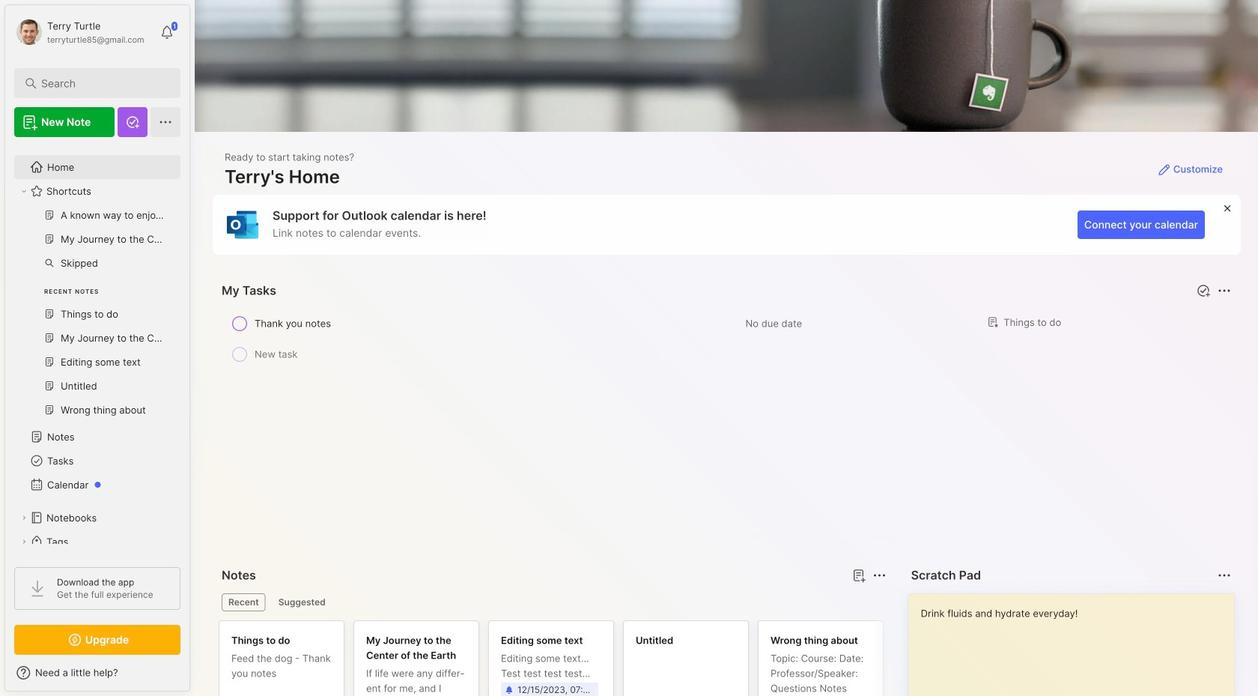 Task type: describe. For each thing, give the bounding box(es) containing it.
new task image
[[1197, 283, 1212, 298]]

2 tab from the left
[[272, 593, 332, 611]]

expand tags image
[[19, 537, 28, 546]]



Task type: vqa. For each thing, say whether or not it's contained in the screenshot.
tree inside the "Main" element
yes



Task type: locate. For each thing, give the bounding box(es) containing it.
none search field inside main element
[[41, 74, 161, 92]]

Start writing… text field
[[921, 594, 1234, 696]]

tree inside main element
[[5, 146, 190, 611]]

group inside tree
[[14, 203, 172, 431]]

Search text field
[[41, 76, 161, 91]]

Account field
[[14, 17, 144, 47]]

group
[[14, 203, 172, 431]]

1 tab from the left
[[222, 593, 266, 611]]

0 horizontal spatial tab
[[222, 593, 266, 611]]

tab
[[222, 593, 266, 611], [272, 593, 332, 611]]

1 horizontal spatial tab
[[272, 593, 332, 611]]

More actions field
[[1215, 280, 1235, 301], [870, 565, 891, 586], [1215, 565, 1235, 586]]

tree
[[5, 146, 190, 611]]

WHAT'S NEW field
[[5, 661, 190, 685]]

row group
[[219, 620, 1259, 696]]

click to collapse image
[[189, 668, 200, 686]]

more actions image
[[1216, 282, 1234, 300], [871, 566, 889, 584], [1216, 566, 1234, 584]]

None search field
[[41, 74, 161, 92]]

expand notebooks image
[[19, 513, 28, 522]]

main element
[[0, 0, 195, 696]]

tab list
[[222, 593, 885, 611]]



